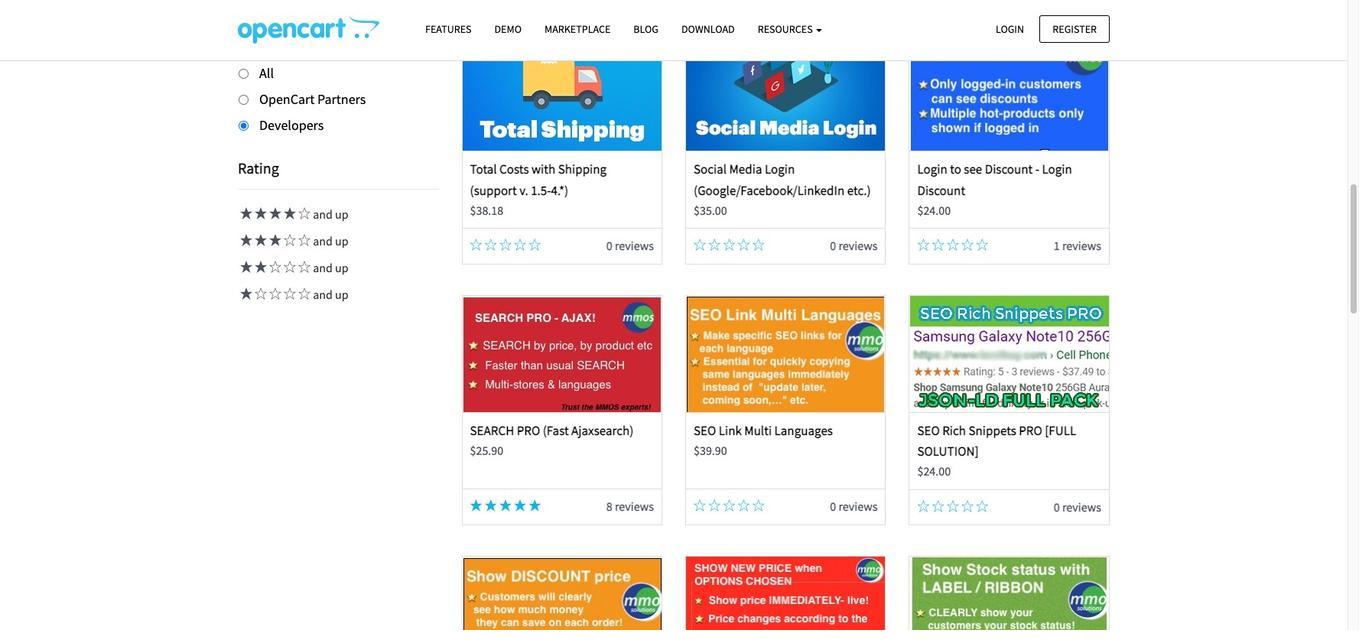 Task type: locate. For each thing, give the bounding box(es) containing it.
seo up $39.90
[[694, 422, 716, 439]]

reviews for total costs with shipping (support v. 1.5-4.*)
[[615, 238, 654, 253]]

None radio
[[239, 69, 249, 79], [239, 95, 249, 105], [239, 69, 249, 79], [239, 95, 249, 105]]

pro left (fast at the left of the page
[[517, 422, 540, 439]]

1 seo from the left
[[694, 422, 716, 439]]

4 and from the top
[[313, 287, 333, 302]]

discount
[[985, 161, 1033, 178], [918, 182, 966, 199]]

register
[[1053, 22, 1097, 36]]

0 horizontal spatial pro
[[517, 422, 540, 439]]

partners
[[317, 90, 366, 108]]

1 vertical spatial discount
[[918, 182, 966, 199]]

4 and up from the top
[[311, 287, 349, 302]]

discount left -
[[985, 161, 1033, 178]]

0 reviews for seo rich snippets pro [full solution]
[[1054, 499, 1102, 515]]

search pro (fast ajaxsearch) $25.90
[[470, 422, 634, 458]]

(support
[[470, 182, 517, 199]]

discount down to
[[918, 182, 966, 199]]

developed
[[238, 20, 306, 39]]

download link
[[670, 16, 746, 43]]

seo for seo link multi languages
[[694, 422, 716, 439]]

seo
[[694, 422, 716, 439], [918, 422, 940, 439]]

star light o image
[[296, 208, 311, 220], [296, 234, 311, 247], [529, 239, 541, 251], [709, 239, 721, 251], [723, 239, 736, 251], [918, 239, 930, 251], [932, 239, 945, 251], [947, 239, 959, 251], [962, 239, 974, 251], [267, 261, 282, 273], [296, 261, 311, 273], [267, 288, 282, 300], [723, 500, 736, 512], [753, 500, 765, 512], [918, 500, 930, 513], [932, 500, 945, 513], [947, 500, 959, 513]]

1 vertical spatial $24.00
[[918, 464, 951, 479]]

3 and up from the top
[[311, 260, 349, 276]]

login
[[996, 22, 1024, 36], [765, 161, 795, 178], [918, 161, 948, 178], [1042, 161, 1072, 178]]

all
[[259, 64, 274, 82]]

0 horizontal spatial discount
[[918, 182, 966, 199]]

0 reviews
[[607, 238, 654, 253], [830, 238, 878, 253], [830, 499, 878, 514], [1054, 499, 1102, 515]]

and
[[313, 207, 333, 222], [313, 234, 333, 249], [313, 260, 333, 276], [313, 287, 333, 302]]

None radio
[[239, 121, 249, 131]]

pro inside "search pro (fast ajaxsearch) $25.90"
[[517, 422, 540, 439]]

shipping
[[558, 161, 607, 178]]

2 $24.00 from the top
[[918, 464, 951, 479]]

login left register
[[996, 22, 1024, 36]]

pro
[[517, 422, 540, 439], [1019, 422, 1043, 439]]

2 and up from the top
[[311, 234, 349, 249]]

rating
[[238, 159, 279, 178]]

languages
[[775, 422, 833, 439]]

0 reviews for seo link multi languages
[[830, 499, 878, 514]]

social media login (google/facebook/linkedin etc.) $35.00
[[694, 161, 871, 218]]

and up link
[[238, 207, 349, 222], [238, 234, 349, 249], [238, 260, 349, 276], [238, 287, 349, 302]]

2 up from the top
[[335, 234, 349, 249]]

social media login (google/facebook/linkedin etc.) image
[[686, 35, 885, 151]]

4 and up link from the top
[[238, 287, 349, 302]]

ajaxsearch)
[[572, 422, 634, 439]]

1 and up link from the top
[[238, 207, 349, 222]]

login up the (google/facebook/linkedin
[[765, 161, 795, 178]]

0 reviews for total costs with shipping (support v. 1.5-4.*)
[[607, 238, 654, 253]]

reviews
[[615, 238, 654, 253], [839, 238, 878, 253], [1063, 238, 1102, 253], [615, 499, 654, 514], [839, 499, 878, 514], [1063, 499, 1102, 515]]

search
[[470, 422, 514, 439]]

pro left the [full
[[1019, 422, 1043, 439]]

0
[[607, 238, 613, 253], [830, 238, 836, 253], [830, 499, 836, 514], [1054, 499, 1060, 515]]

opencart extensions image
[[238, 16, 379, 44]]

register link
[[1040, 15, 1110, 43]]

login to see discount - login discount image
[[910, 35, 1109, 151]]

$24.00 down to
[[918, 203, 951, 218]]

1 up from the top
[[335, 207, 349, 222]]

3 and from the top
[[313, 260, 333, 276]]

0 for total costs with shipping (support v. 1.5-4.*)
[[607, 238, 613, 253]]

developed by
[[238, 20, 325, 39]]

seo inside "seo rich snippets pro [full solution] $24.00"
[[918, 422, 940, 439]]

$39.90
[[694, 443, 727, 458]]

and up
[[311, 207, 349, 222], [311, 234, 349, 249], [311, 260, 349, 276], [311, 287, 349, 302]]

2 seo from the left
[[918, 422, 940, 439]]

0 horizontal spatial seo
[[694, 422, 716, 439]]

0 for social media login (google/facebook/linkedin etc.)
[[830, 238, 836, 253]]

costs
[[500, 161, 529, 178]]

by
[[309, 20, 325, 39]]

total costs with shipping (support v. 1.5-4.*) image
[[463, 35, 662, 151]]

reviews for search pro (fast ajaxsearch)
[[615, 499, 654, 514]]

(google/facebook/linkedin
[[694, 182, 845, 199]]

blog
[[634, 22, 659, 36]]

star light image
[[267, 208, 282, 220], [238, 234, 252, 247], [252, 234, 267, 247], [267, 234, 282, 247], [238, 261, 252, 273], [238, 288, 252, 300], [485, 500, 497, 512]]

1 horizontal spatial seo
[[918, 422, 940, 439]]

1 $24.00 from the top
[[918, 203, 951, 218]]

$24.00 down 'solution]'
[[918, 464, 951, 479]]

resources
[[758, 22, 815, 36]]

0 for seo rich snippets pro [full solution]
[[1054, 499, 1060, 515]]

features
[[425, 22, 472, 36]]

media
[[729, 161, 762, 178]]

login to see discount - login discount $24.00
[[918, 161, 1072, 218]]

$24.00
[[918, 203, 951, 218], [918, 464, 951, 479]]

seo rich snippets pro [full solution] $24.00
[[918, 422, 1077, 479]]

reviews for social media login (google/facebook/linkedin etc.)
[[839, 238, 878, 253]]

pro inside "seo rich snippets pro [full solution] $24.00"
[[1019, 422, 1043, 439]]

star light image
[[238, 208, 252, 220], [252, 208, 267, 220], [282, 208, 296, 220], [252, 261, 267, 273], [470, 500, 482, 512], [500, 500, 512, 512], [514, 500, 526, 512], [529, 500, 541, 512]]

3 up from the top
[[335, 260, 349, 276]]

3 and up link from the top
[[238, 260, 349, 276]]

1 horizontal spatial discount
[[985, 161, 1033, 178]]

v.
[[520, 182, 528, 199]]

show new price when options chosen! image
[[686, 557, 885, 630]]

2 and up link from the top
[[238, 234, 349, 249]]

8
[[607, 499, 613, 514]]

1 horizontal spatial pro
[[1019, 422, 1043, 439]]

and up for third and up link
[[311, 260, 349, 276]]

total
[[470, 161, 497, 178]]

demo link
[[483, 16, 533, 43]]

marketplace link
[[533, 16, 622, 43]]

reviews for seo rich snippets pro [full solution]
[[1063, 499, 1102, 515]]

opencart partners
[[259, 90, 366, 108]]

seo left rich
[[918, 422, 940, 439]]

star light o image
[[282, 234, 296, 247], [470, 239, 482, 251], [485, 239, 497, 251], [500, 239, 512, 251], [514, 239, 526, 251], [694, 239, 706, 251], [738, 239, 750, 251], [753, 239, 765, 251], [976, 239, 989, 251], [282, 261, 296, 273], [252, 288, 267, 300], [282, 288, 296, 300], [296, 288, 311, 300], [694, 500, 706, 512], [709, 500, 721, 512], [738, 500, 750, 512], [962, 500, 974, 513], [976, 500, 989, 513]]

0 reviews for social media login (google/facebook/linkedin etc.)
[[830, 238, 878, 253]]

8 reviews
[[607, 499, 654, 514]]

up
[[335, 207, 349, 222], [335, 234, 349, 249], [335, 260, 349, 276], [335, 287, 349, 302]]

seo inside seo link multi languages $39.90
[[694, 422, 716, 439]]

$24.00 inside login to see discount - login discount $24.00
[[918, 203, 951, 218]]

0 vertical spatial $24.00
[[918, 203, 951, 218]]

1 and up from the top
[[311, 207, 349, 222]]

1 pro from the left
[[517, 422, 540, 439]]

2 pro from the left
[[1019, 422, 1043, 439]]



Task type: vqa. For each thing, say whether or not it's contained in the screenshot.


Task type: describe. For each thing, give the bounding box(es) containing it.
resources link
[[746, 16, 834, 43]]

etc.)
[[847, 182, 871, 199]]

-
[[1036, 161, 1040, 178]]

search pro (fast ajaxsearch) image
[[463, 296, 662, 412]]

$35.00
[[694, 203, 727, 218]]

search pro (fast ajaxsearch) link
[[470, 422, 634, 439]]

0 for seo link multi languages
[[830, 499, 836, 514]]

(fast
[[543, 422, 569, 439]]

download
[[682, 22, 735, 36]]

social
[[694, 161, 727, 178]]

rich
[[943, 422, 966, 439]]

to
[[950, 161, 962, 178]]

multi
[[745, 422, 772, 439]]

$38.18
[[470, 203, 504, 218]]

solution]
[[918, 443, 979, 460]]

show stock status with label ribbon image
[[910, 557, 1109, 630]]

seo for seo rich snippets pro [full solution]
[[918, 422, 940, 439]]

2 and from the top
[[313, 234, 333, 249]]

snippets
[[969, 422, 1017, 439]]

seo link multi languages link
[[694, 422, 833, 439]]

marketplace
[[545, 22, 611, 36]]

login left to
[[918, 161, 948, 178]]

seo rich snippets pro [full solution] image
[[910, 296, 1109, 412]]

0 vertical spatial discount
[[985, 161, 1033, 178]]

$25.90
[[470, 443, 504, 458]]

blog link
[[622, 16, 670, 43]]

login inside social media login (google/facebook/linkedin etc.) $35.00
[[765, 161, 795, 178]]

opencart
[[259, 90, 315, 108]]

1.5-
[[531, 182, 551, 199]]

developers
[[259, 116, 324, 134]]

1 and from the top
[[313, 207, 333, 222]]

login right -
[[1042, 161, 1072, 178]]

total costs with shipping (support v. 1.5-4.*) link
[[470, 161, 607, 199]]

[full
[[1045, 422, 1077, 439]]

and up for 4th and up link from the bottom of the page
[[311, 207, 349, 222]]

see
[[964, 161, 983, 178]]

social media login (google/facebook/linkedin etc.) link
[[694, 161, 871, 199]]

$24.00 inside "seo rich snippets pro [full solution] $24.00"
[[918, 464, 951, 479]]

show discount price image
[[463, 557, 662, 630]]

1
[[1054, 238, 1060, 253]]

and up for 4th and up link from the top of the page
[[311, 287, 349, 302]]

1 reviews
[[1054, 238, 1102, 253]]

reviews for login to see discount - login discount
[[1063, 238, 1102, 253]]

with
[[532, 161, 556, 178]]

seo link multi languages $39.90
[[694, 422, 833, 458]]

4 up from the top
[[335, 287, 349, 302]]

and up for 2nd and up link from the top of the page
[[311, 234, 349, 249]]

total costs with shipping (support v. 1.5-4.*) $38.18
[[470, 161, 607, 218]]

login link
[[983, 15, 1037, 43]]

4.*)
[[551, 182, 569, 199]]

seo rich snippets pro [full solution] link
[[918, 422, 1077, 460]]

link
[[719, 422, 742, 439]]

demo
[[495, 22, 522, 36]]

seo link multi languages image
[[686, 296, 885, 412]]

features link
[[414, 16, 483, 43]]

reviews for seo link multi languages
[[839, 499, 878, 514]]

login to see discount - login discount link
[[918, 161, 1072, 199]]



